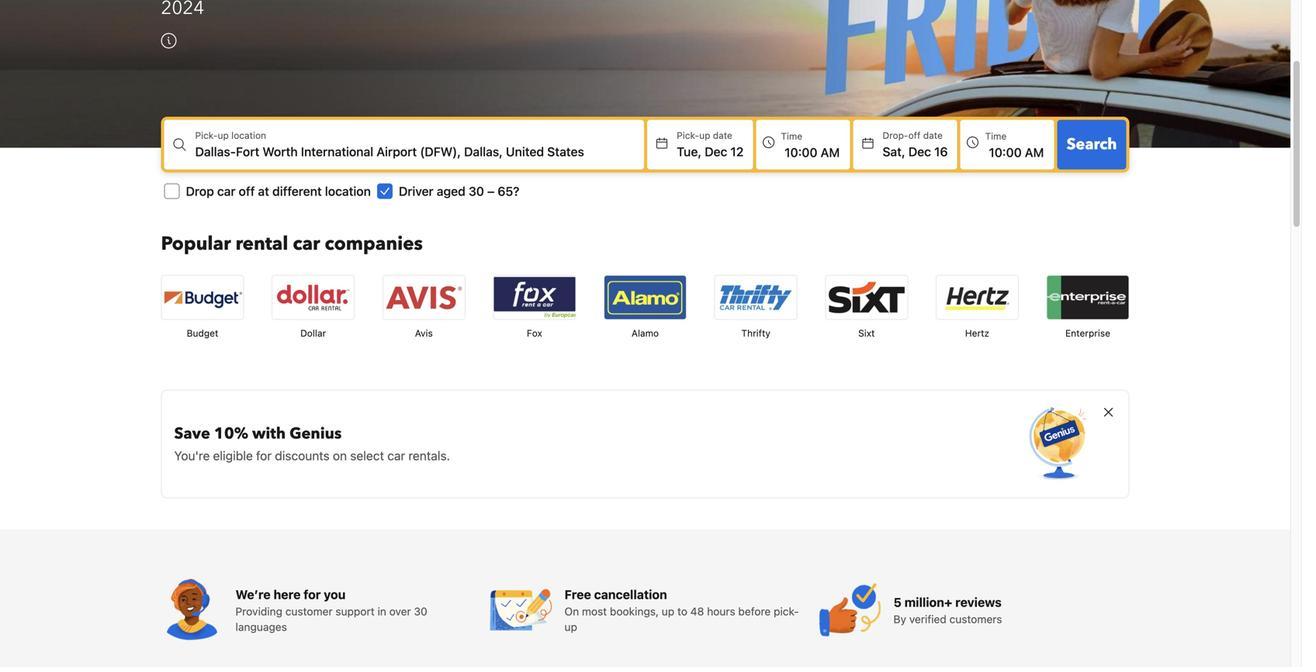 Task type: locate. For each thing, give the bounding box(es) containing it.
date
[[713, 130, 733, 141], [923, 130, 943, 141]]

off inside drop-off date sat, dec 16
[[908, 130, 921, 141]]

for
[[256, 448, 272, 463], [304, 587, 321, 602]]

1 pick- from the left
[[195, 130, 218, 141]]

car right select
[[387, 448, 405, 463]]

1 vertical spatial for
[[304, 587, 321, 602]]

to
[[677, 605, 688, 618]]

0 horizontal spatial car
[[217, 184, 236, 199]]

2 date from the left
[[923, 130, 943, 141]]

we're here for you image
[[161, 579, 223, 641]]

dec inside pick-up date tue, dec 12
[[705, 144, 727, 159]]

over
[[389, 605, 411, 618]]

location right different
[[325, 184, 371, 199]]

discounts
[[275, 448, 330, 463]]

pick- for pick-up date tue, dec 12
[[677, 130, 699, 141]]

save
[[174, 423, 210, 445]]

in
[[378, 605, 386, 618]]

pick-
[[195, 130, 218, 141], [677, 130, 699, 141]]

most
[[582, 605, 607, 618]]

1 vertical spatial 30
[[414, 605, 427, 618]]

0 vertical spatial for
[[256, 448, 272, 463]]

2 horizontal spatial car
[[387, 448, 405, 463]]

location
[[231, 130, 266, 141], [325, 184, 371, 199]]

pick-up date tue, dec 12
[[677, 130, 744, 159]]

0 horizontal spatial for
[[256, 448, 272, 463]]

off
[[908, 130, 921, 141], [239, 184, 255, 199]]

free
[[565, 587, 591, 602]]

date up 12
[[713, 130, 733, 141]]

for up customer on the bottom left of page
[[304, 587, 321, 602]]

thrifty
[[741, 328, 770, 339]]

1 horizontal spatial dec
[[909, 144, 931, 159]]

save 10% with genius you're eligible for discounts on select car rentals.
[[174, 423, 450, 463]]

you
[[324, 587, 346, 602]]

pick-
[[774, 605, 799, 618]]

pick- up drop
[[195, 130, 218, 141]]

dec for 16
[[909, 144, 931, 159]]

2 dec from the left
[[909, 144, 931, 159]]

dec for 12
[[705, 144, 727, 159]]

verified
[[909, 613, 947, 626]]

5
[[894, 595, 902, 610]]

avis logo image
[[383, 276, 465, 319]]

by
[[894, 613, 906, 626]]

10%
[[214, 423, 248, 445]]

1 horizontal spatial date
[[923, 130, 943, 141]]

customers
[[950, 613, 1002, 626]]

drop
[[186, 184, 214, 199]]

free cancellation on most bookings, up to 48 hours before pick- up
[[565, 587, 799, 633]]

companies
[[325, 231, 423, 257]]

different
[[272, 184, 322, 199]]

0 horizontal spatial date
[[713, 130, 733, 141]]

0 vertical spatial location
[[231, 130, 266, 141]]

cancellation
[[594, 587, 667, 602]]

30 left –
[[469, 184, 484, 199]]

30
[[469, 184, 484, 199], [414, 605, 427, 618]]

aged
[[437, 184, 466, 199]]

location up 'at'
[[231, 130, 266, 141]]

2 vertical spatial car
[[387, 448, 405, 463]]

up
[[218, 130, 229, 141], [699, 130, 710, 141], [662, 605, 675, 618], [565, 621, 577, 633]]

1 horizontal spatial pick-
[[677, 130, 699, 141]]

here
[[274, 587, 301, 602]]

reviews
[[955, 595, 1002, 610]]

budget logo image
[[162, 276, 243, 319]]

hertz
[[965, 328, 989, 339]]

for down with
[[256, 448, 272, 463]]

16
[[934, 144, 948, 159]]

car right drop
[[217, 184, 236, 199]]

date inside drop-off date sat, dec 16
[[923, 130, 943, 141]]

car
[[217, 184, 236, 199], [293, 231, 320, 257], [387, 448, 405, 463]]

drop-
[[883, 130, 908, 141]]

1 horizontal spatial for
[[304, 587, 321, 602]]

30 right over
[[414, 605, 427, 618]]

0 horizontal spatial pick-
[[195, 130, 218, 141]]

1 date from the left
[[713, 130, 733, 141]]

dec
[[705, 144, 727, 159], [909, 144, 931, 159]]

0 horizontal spatial 30
[[414, 605, 427, 618]]

you're
[[174, 448, 210, 463]]

1 vertical spatial car
[[293, 231, 320, 257]]

2 pick- from the left
[[677, 130, 699, 141]]

thrifty logo image
[[715, 276, 797, 319]]

0 horizontal spatial dec
[[705, 144, 727, 159]]

tue,
[[677, 144, 702, 159]]

genius
[[290, 423, 342, 445]]

customer
[[285, 605, 333, 618]]

1 dec from the left
[[705, 144, 727, 159]]

0 vertical spatial 30
[[469, 184, 484, 199]]

car right rental at the left
[[293, 231, 320, 257]]

search button
[[1057, 120, 1126, 169]]

dec left '16'
[[909, 144, 931, 159]]

enterprise
[[1066, 328, 1110, 339]]

we're
[[236, 587, 271, 602]]

date up '16'
[[923, 130, 943, 141]]

1 vertical spatial location
[[325, 184, 371, 199]]

on
[[565, 605, 579, 618]]

1 vertical spatial off
[[239, 184, 255, 199]]

date inside pick-up date tue, dec 12
[[713, 130, 733, 141]]

see terms and conditions for more information image
[[161, 33, 177, 48], [161, 33, 177, 48]]

for inside we're here for you providing customer support in over 30 languages
[[304, 587, 321, 602]]

1 horizontal spatial off
[[908, 130, 921, 141]]

65?
[[498, 184, 520, 199]]

pick- inside pick-up date tue, dec 12
[[677, 130, 699, 141]]

languages
[[236, 621, 287, 633]]

1 horizontal spatial car
[[293, 231, 320, 257]]

pick- up tue,
[[677, 130, 699, 141]]

0 vertical spatial car
[[217, 184, 236, 199]]

dec left 12
[[705, 144, 727, 159]]

0 vertical spatial off
[[908, 130, 921, 141]]

with
[[252, 423, 286, 445]]

dec inside drop-off date sat, dec 16
[[909, 144, 931, 159]]



Task type: vqa. For each thing, say whether or not it's contained in the screenshot.
Alamo
yes



Task type: describe. For each thing, give the bounding box(es) containing it.
car inside the 'save 10% with genius you're eligible for discounts on select car rentals.'
[[387, 448, 405, 463]]

free cancellation image
[[490, 579, 552, 641]]

48
[[690, 605, 704, 618]]

date for 12
[[713, 130, 733, 141]]

pick- for pick-up location
[[195, 130, 218, 141]]

Pick-up location field
[[195, 142, 644, 161]]

dollar
[[300, 328, 326, 339]]

fox logo image
[[494, 276, 575, 319]]

1 horizontal spatial location
[[325, 184, 371, 199]]

for inside the 'save 10% with genius you're eligible for discounts on select car rentals.'
[[256, 448, 272, 463]]

date for 16
[[923, 130, 943, 141]]

on
[[333, 448, 347, 463]]

sat,
[[883, 144, 905, 159]]

0 horizontal spatial location
[[231, 130, 266, 141]]

driver aged 30 – 65?
[[399, 184, 520, 199]]

5 million+ reviews by verified customers
[[894, 595, 1002, 626]]

hours
[[707, 605, 735, 618]]

alamo logo image
[[605, 276, 686, 319]]

popular
[[161, 231, 231, 257]]

rentals.
[[408, 448, 450, 463]]

0 horizontal spatial off
[[239, 184, 255, 199]]

1 horizontal spatial 30
[[469, 184, 484, 199]]

budget
[[187, 328, 218, 339]]

search
[[1067, 134, 1117, 155]]

sixt logo image
[[826, 276, 907, 319]]

million+
[[905, 595, 952, 610]]

sixt
[[858, 328, 875, 339]]

we're here for you providing customer support in over 30 languages
[[236, 587, 427, 633]]

select
[[350, 448, 384, 463]]

12
[[731, 144, 744, 159]]

5 million+ reviews image
[[819, 579, 881, 641]]

dollar logo image
[[272, 276, 354, 319]]

driver
[[399, 184, 434, 199]]

providing
[[236, 605, 282, 618]]

bookings,
[[610, 605, 659, 618]]

eligible
[[213, 448, 253, 463]]

drop car off at different location
[[186, 184, 371, 199]]

before
[[738, 605, 771, 618]]

drop-off date sat, dec 16
[[883, 130, 948, 159]]

popular rental car companies
[[161, 231, 423, 257]]

at
[[258, 184, 269, 199]]

support
[[336, 605, 375, 618]]

fox
[[527, 328, 542, 339]]

30 inside we're here for you providing customer support in over 30 languages
[[414, 605, 427, 618]]

enterprise logo image
[[1047, 276, 1129, 319]]

–
[[487, 184, 495, 199]]

up inside pick-up date tue, dec 12
[[699, 130, 710, 141]]

alamo
[[632, 328, 659, 339]]

hertz logo image
[[937, 276, 1018, 319]]

pick-up location
[[195, 130, 266, 141]]

rental
[[236, 231, 288, 257]]

avis
[[415, 328, 433, 339]]



